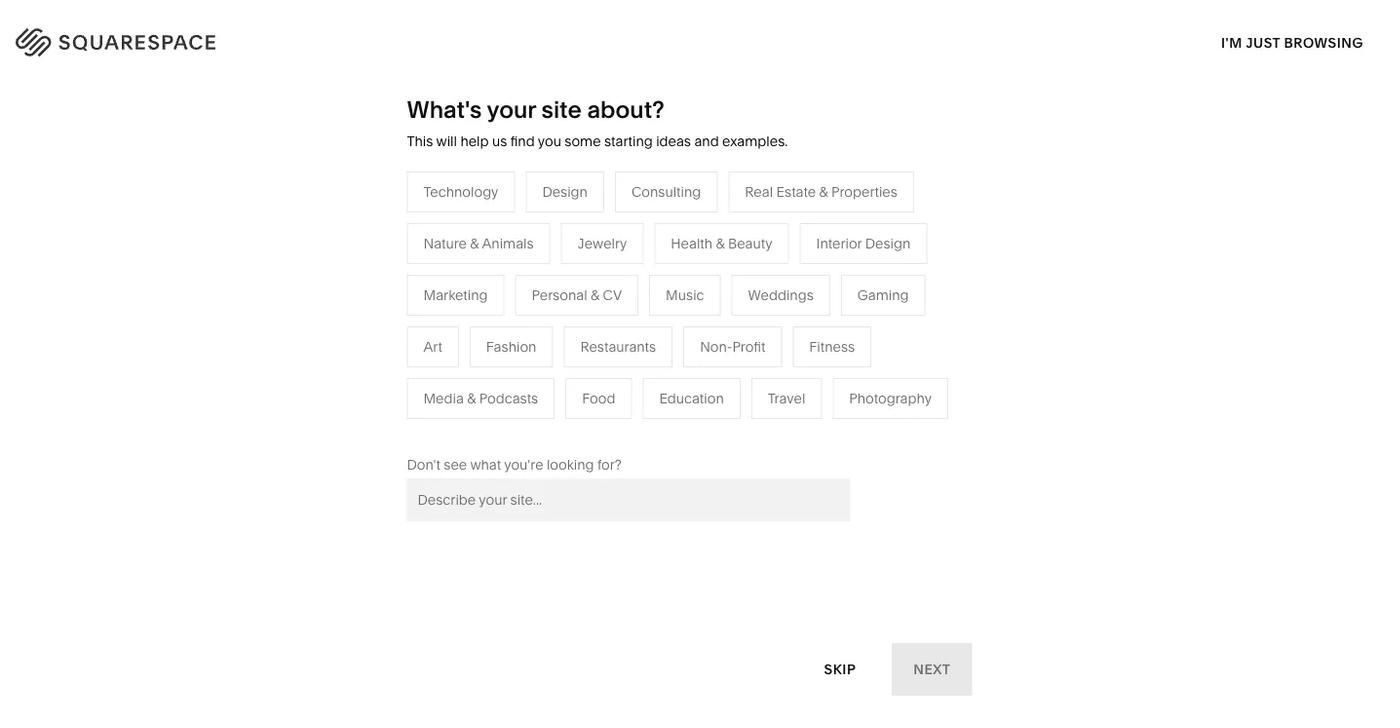 Task type: locate. For each thing, give the bounding box(es) containing it.
0 vertical spatial non-
[[700, 339, 733, 355]]

0 horizontal spatial estate
[[717, 418, 757, 434]]

profits
[[603, 359, 643, 376]]

Food radio
[[566, 378, 632, 419]]

you left need
[[907, 115, 935, 134]]

non-
[[700, 339, 733, 355], [571, 359, 603, 376]]

template
[[289, 105, 499, 166]]

non-profit
[[700, 339, 766, 355]]

non- up events link
[[700, 339, 733, 355]]

photography
[[850, 390, 932, 407]]

Travel radio
[[751, 378, 822, 419]]

0 vertical spatial properties
[[832, 184, 898, 200]]

0 vertical spatial nature
[[424, 235, 467, 252]]

& down the home & decor
[[938, 301, 947, 317]]

us
[[492, 133, 507, 150]]

& right "home"
[[934, 271, 943, 288]]

weddings down events link
[[686, 388, 751, 405]]

store,
[[1196, 115, 1238, 134]]

make any template yours with ease.
[[55, 105, 510, 215]]

media
[[686, 330, 726, 346], [424, 390, 464, 407]]

i'm just browsing link
[[1222, 16, 1364, 69]]

&
[[820, 184, 828, 200], [470, 235, 479, 252], [716, 235, 725, 252], [934, 271, 943, 288], [591, 287, 600, 304], [938, 301, 947, 317], [730, 330, 738, 346], [558, 359, 567, 376], [467, 390, 476, 407], [760, 418, 769, 434]]

you right 'find'
[[538, 133, 561, 150]]

consulting
[[632, 184, 701, 200]]

& up interior
[[820, 184, 828, 200]]

real inside option
[[745, 184, 773, 200]]

Don't see what you're looking for? field
[[407, 479, 851, 521]]

animals up fashion link
[[482, 235, 534, 252]]

1 vertical spatial media
[[424, 390, 464, 407]]

podcasts inside media & podcasts radio
[[479, 390, 538, 407]]

properties down responsive on the top of page
[[832, 184, 898, 200]]

non- up "food" option
[[571, 359, 603, 376]]

0 vertical spatial weddings
[[748, 287, 814, 304]]

1 horizontal spatial food
[[582, 390, 616, 407]]

0 horizontal spatial design
[[542, 184, 588, 200]]

0 vertical spatial fashion
[[480, 271, 531, 288]]

entertainment link
[[480, 418, 590, 434]]

beaumont element
[[945, 667, 1323, 722]]

podcasts down weddings radio
[[742, 330, 801, 346]]

0 vertical spatial estate
[[777, 184, 816, 200]]

fashion up community
[[486, 339, 537, 355]]

1 vertical spatial fashion
[[486, 339, 537, 355]]

health & beauty
[[671, 235, 773, 252]]

1 horizontal spatial nature
[[892, 301, 935, 317]]

decor
[[947, 271, 986, 288]]

travel inside radio
[[768, 390, 806, 407]]

0 horizontal spatial travel
[[686, 271, 724, 288]]

0 horizontal spatial media
[[424, 390, 464, 407]]

1 vertical spatial real estate & properties
[[686, 418, 839, 434]]

squarespace logo image
[[39, 24, 239, 54]]

properties
[[832, 184, 898, 200], [773, 418, 839, 434]]

cv
[[603, 287, 622, 304]]

a right need
[[980, 115, 989, 134]]

1 vertical spatial podcasts
[[479, 390, 538, 407]]

design up "home"
[[865, 235, 911, 252]]

estate
[[777, 184, 816, 200], [717, 418, 757, 434]]

0 horizontal spatial animals
[[482, 235, 534, 252]]

1 horizontal spatial non-
[[700, 339, 733, 355]]

weddings
[[748, 287, 814, 304], [686, 388, 751, 405]]

media & podcasts link
[[686, 330, 820, 346]]

examples.
[[722, 133, 788, 150]]

nature
[[424, 235, 467, 252], [892, 301, 935, 317]]

0 vertical spatial design
[[542, 184, 588, 200]]

Nature & Animals radio
[[407, 223, 550, 264]]

0 vertical spatial media
[[686, 330, 726, 346]]

restaurants up profits
[[581, 339, 656, 355]]

restaurants link
[[686, 301, 781, 317]]

estate down examples.
[[777, 184, 816, 200]]

0 horizontal spatial restaurants
[[581, 339, 656, 355]]

use
[[1012, 134, 1038, 153]]

properties down fitness
[[773, 418, 839, 434]]

looking
[[547, 457, 594, 473]]

Marketing radio
[[407, 275, 505, 316]]

1 horizontal spatial media & podcasts
[[686, 330, 801, 346]]

real estate & properties down weddings link
[[686, 418, 839, 434]]

interior design
[[817, 235, 911, 252]]

restaurants inside option
[[581, 339, 656, 355]]

real
[[745, 184, 773, 200], [686, 418, 714, 434]]

weddings up media & podcasts link
[[748, 287, 814, 304]]

you left can
[[950, 134, 977, 153]]

pazari element
[[501, 667, 879, 722]]

0 horizontal spatial nature & animals
[[424, 235, 534, 252]]

and right 'ideas'
[[695, 133, 719, 150]]

a right or at the top of page
[[1261, 115, 1270, 134]]

online
[[1147, 115, 1192, 134]]

0 horizontal spatial real
[[686, 418, 714, 434]]

any
[[195, 105, 278, 166]]

fashion up professional
[[480, 271, 531, 288]]

travel link
[[686, 271, 743, 288]]

2 horizontal spatial you
[[950, 134, 977, 153]]

0 vertical spatial real
[[745, 184, 773, 200]]

1 horizontal spatial and
[[1258, 134, 1286, 153]]

media inside radio
[[424, 390, 464, 407]]

1 vertical spatial animals
[[950, 301, 1002, 317]]

& down business on the left top of the page
[[558, 359, 567, 376]]

with
[[196, 154, 294, 215]]

nature & animals up fashion link
[[424, 235, 534, 252]]

& down weddings link
[[760, 418, 769, 434]]

Restaurants radio
[[564, 326, 673, 367]]

need
[[938, 115, 976, 134]]

fitness
[[810, 339, 855, 355]]

nature & animals down "home & decor" "link"
[[892, 301, 1002, 317]]

1 horizontal spatial media
[[686, 330, 726, 346]]

0 horizontal spatial non-
[[571, 359, 603, 376]]

profit
[[733, 339, 766, 355]]

1 vertical spatial properties
[[773, 418, 839, 434]]

0 horizontal spatial podcasts
[[479, 390, 538, 407]]

animals inside radio
[[482, 235, 534, 252]]

media & podcasts down community
[[424, 390, 538, 407]]

and inside whether you need a portfolio website, an online store, or a personal blog, you can use squarespace's customizable and responsive website templates to get started.
[[1258, 134, 1286, 153]]

an
[[1125, 115, 1143, 134]]

restaurants
[[686, 301, 762, 317], [581, 339, 656, 355]]

0 vertical spatial real estate & properties
[[745, 184, 898, 200]]

weddings link
[[686, 388, 771, 405]]

real estate & properties
[[745, 184, 898, 200], [686, 418, 839, 434]]

Non-Profit radio
[[684, 326, 782, 367]]

media & podcasts down restaurants link at the top of page
[[686, 330, 801, 346]]

estate down weddings link
[[717, 418, 757, 434]]

gaming
[[858, 287, 909, 304]]

professional
[[480, 301, 559, 317]]

in
[[1326, 31, 1341, 47]]

0 vertical spatial nature & animals
[[424, 235, 534, 252]]

podcasts up entertainment on the left bottom of page
[[479, 390, 538, 407]]

1 vertical spatial media & podcasts
[[424, 390, 538, 407]]

0 vertical spatial animals
[[482, 235, 534, 252]]

real estate & properties link
[[686, 418, 858, 434]]

1 horizontal spatial nature & animals
[[892, 301, 1002, 317]]

1 vertical spatial travel
[[768, 390, 806, 407]]

real estate & properties up interior
[[745, 184, 898, 200]]

media down art
[[424, 390, 464, 407]]

you
[[907, 115, 935, 134], [538, 133, 561, 150], [950, 134, 977, 153]]

personal
[[532, 287, 588, 304]]

health
[[671, 235, 713, 252]]

food
[[480, 388, 514, 405], [582, 390, 616, 407]]

1 horizontal spatial a
[[1261, 115, 1270, 134]]

1 vertical spatial weddings
[[686, 388, 751, 405]]

1 vertical spatial real
[[686, 418, 714, 434]]

1 horizontal spatial design
[[865, 235, 911, 252]]

non- inside "radio"
[[700, 339, 733, 355]]

Fitness radio
[[793, 326, 872, 367]]

real down education
[[686, 418, 714, 434]]

1 horizontal spatial estate
[[777, 184, 816, 200]]

Personal & CV radio
[[515, 275, 639, 316]]

animals down "decor" on the top
[[950, 301, 1002, 317]]

1 horizontal spatial restaurants
[[686, 301, 762, 317]]

next
[[914, 662, 951, 678]]

nature down "home"
[[892, 301, 935, 317]]

food down community
[[480, 388, 514, 405]]

0 horizontal spatial nature
[[424, 235, 467, 252]]

help
[[461, 133, 489, 150]]

local business link
[[480, 330, 595, 346]]

design inside radio
[[542, 184, 588, 200]]

travel down health
[[686, 271, 724, 288]]

Weddings radio
[[732, 275, 830, 316]]

design down some
[[542, 184, 588, 200]]

0 horizontal spatial you
[[538, 133, 561, 150]]

weddings inside radio
[[748, 287, 814, 304]]

Health & Beauty radio
[[655, 223, 789, 264]]

1 horizontal spatial real
[[745, 184, 773, 200]]

1 horizontal spatial travel
[[768, 390, 806, 407]]

nature & animals inside radio
[[424, 235, 534, 252]]

media up events
[[686, 330, 726, 346]]

professional services link
[[480, 301, 636, 317]]

1 vertical spatial design
[[865, 235, 911, 252]]

restaurants down travel link
[[686, 301, 762, 317]]

for?
[[598, 457, 622, 473]]

music
[[666, 287, 705, 304]]

0 vertical spatial podcasts
[[742, 330, 801, 346]]

fashion
[[480, 271, 531, 288], [486, 339, 537, 355]]

real down examples.
[[745, 184, 773, 200]]

nature up marketing radio on the top left
[[424, 235, 467, 252]]

1 vertical spatial restaurants
[[581, 339, 656, 355]]

and right or at the top of page
[[1258, 134, 1286, 153]]

find
[[511, 133, 535, 150]]

1 horizontal spatial animals
[[950, 301, 1002, 317]]

0 horizontal spatial a
[[980, 115, 989, 134]]

travel up real estate & properties link at the bottom of page
[[768, 390, 806, 407]]

i'm
[[1222, 34, 1243, 51]]

food down profits
[[582, 390, 616, 407]]

0 horizontal spatial media & podcasts
[[424, 390, 538, 407]]

0 horizontal spatial and
[[695, 133, 719, 150]]

jewelry
[[578, 235, 627, 252]]

podcasts
[[742, 330, 801, 346], [479, 390, 538, 407]]

or
[[1242, 115, 1257, 134]]

and
[[695, 133, 719, 150], [1258, 134, 1286, 153]]

a
[[980, 115, 989, 134], [1261, 115, 1270, 134]]

what
[[470, 457, 501, 473]]



Task type: vqa. For each thing, say whether or not it's contained in the screenshot.
the 'freelancer'
no



Task type: describe. For each thing, give the bounding box(es) containing it.
home
[[892, 271, 931, 288]]

fashion link
[[480, 271, 550, 288]]

your
[[487, 95, 536, 123]]

Art radio
[[407, 326, 459, 367]]

Technology radio
[[407, 171, 515, 212]]

ease.
[[306, 154, 429, 215]]

community
[[480, 359, 555, 376]]

real estate & properties inside option
[[745, 184, 898, 200]]

started.
[[1113, 153, 1170, 172]]

0 vertical spatial media & podcasts
[[686, 330, 801, 346]]

nature inside radio
[[424, 235, 467, 252]]

some
[[565, 133, 601, 150]]

website,
[[1059, 115, 1121, 134]]

you're
[[504, 457, 544, 473]]

& down restaurants link at the top of page
[[730, 330, 738, 346]]

technology
[[424, 184, 499, 200]]

Jewelry radio
[[561, 223, 644, 264]]

Interior Design radio
[[800, 223, 927, 264]]

food link
[[480, 388, 533, 405]]

this
[[407, 133, 433, 150]]

i'm just browsing
[[1222, 34, 1364, 51]]

make
[[55, 105, 184, 166]]

get
[[1085, 153, 1109, 172]]

community & non-profits link
[[480, 359, 662, 376]]

log             in link
[[1294, 31, 1341, 47]]

customizable
[[1154, 134, 1254, 153]]

what's your site about? this will help us find you some starting ideas and examples.
[[407, 95, 788, 150]]

business
[[518, 330, 576, 346]]

nature & animals link
[[892, 301, 1021, 317]]

& right health
[[716, 235, 725, 252]]

whether
[[841, 115, 904, 134]]

home & decor
[[892, 271, 986, 288]]

community & non-profits
[[480, 359, 643, 376]]

pazari image
[[501, 667, 879, 722]]

0 vertical spatial travel
[[686, 271, 724, 288]]

properties inside option
[[832, 184, 898, 200]]

1 vertical spatial non-
[[571, 359, 603, 376]]

Music radio
[[649, 275, 721, 316]]

responsive
[[841, 153, 922, 172]]

events link
[[686, 359, 748, 376]]

design inside option
[[865, 235, 911, 252]]

& left 'cv'
[[591, 287, 600, 304]]

& down the technology
[[470, 235, 479, 252]]

personal
[[841, 134, 906, 153]]

don't see what you're looking for?
[[407, 457, 622, 473]]

about?
[[587, 95, 665, 123]]

interior
[[817, 235, 862, 252]]

ideas
[[656, 133, 691, 150]]

just
[[1246, 34, 1281, 51]]

1 horizontal spatial you
[[907, 115, 935, 134]]

food inside option
[[582, 390, 616, 407]]

Gaming radio
[[841, 275, 926, 316]]

local
[[480, 330, 515, 346]]

beauty
[[728, 235, 773, 252]]

1 a from the left
[[980, 115, 989, 134]]

0 vertical spatial restaurants
[[686, 301, 762, 317]]

to
[[1066, 153, 1081, 172]]

Photography radio
[[833, 378, 949, 419]]

log
[[1294, 31, 1323, 47]]

Real Estate & Properties radio
[[729, 171, 914, 212]]

0 horizontal spatial food
[[480, 388, 514, 405]]

local business
[[480, 330, 576, 346]]

art
[[424, 339, 442, 355]]

site
[[542, 95, 582, 123]]

1 vertical spatial nature & animals
[[892, 301, 1002, 317]]

fashion inside radio
[[486, 339, 537, 355]]

Consulting radio
[[615, 171, 718, 212]]

estate inside option
[[777, 184, 816, 200]]

what's
[[407, 95, 482, 123]]

education
[[659, 390, 724, 407]]

Fashion radio
[[470, 326, 553, 367]]

see
[[444, 457, 467, 473]]

1 horizontal spatial podcasts
[[742, 330, 801, 346]]

professional services
[[480, 301, 617, 317]]

Design radio
[[526, 171, 604, 212]]

yours
[[55, 154, 185, 215]]

skip
[[824, 662, 856, 678]]

skip button
[[803, 643, 878, 697]]

website
[[926, 153, 984, 172]]

don't
[[407, 457, 441, 473]]

templates
[[988, 153, 1062, 172]]

blog,
[[909, 134, 947, 153]]

whether you need a portfolio website, an online store, or a personal blog, you can use squarespace's customizable and responsive website templates to get started.
[[841, 115, 1286, 172]]

media & podcasts inside media & podcasts radio
[[424, 390, 538, 407]]

can
[[981, 134, 1008, 153]]

marketing
[[424, 287, 488, 304]]

services
[[562, 301, 617, 317]]

Media & Podcasts radio
[[407, 378, 555, 419]]

will
[[436, 133, 457, 150]]

browsing
[[1285, 34, 1364, 51]]

events
[[686, 359, 729, 376]]

2 a from the left
[[1261, 115, 1270, 134]]

1 vertical spatial estate
[[717, 418, 757, 434]]

personal & cv
[[532, 287, 622, 304]]

portfolio
[[992, 115, 1056, 134]]

home & decor link
[[892, 271, 1006, 288]]

you inside "what's your site about? this will help us find you some starting ideas and examples."
[[538, 133, 561, 150]]

squarespace logo link
[[39, 24, 299, 54]]

and inside "what's your site about? this will help us find you some starting ideas and examples."
[[695, 133, 719, 150]]

starting
[[604, 133, 653, 150]]

log             in
[[1294, 31, 1341, 47]]

beaumont image
[[945, 667, 1323, 722]]

& left food link
[[467, 390, 476, 407]]

entertainment
[[480, 418, 571, 434]]

1 vertical spatial nature
[[892, 301, 935, 317]]

Education radio
[[643, 378, 741, 419]]



